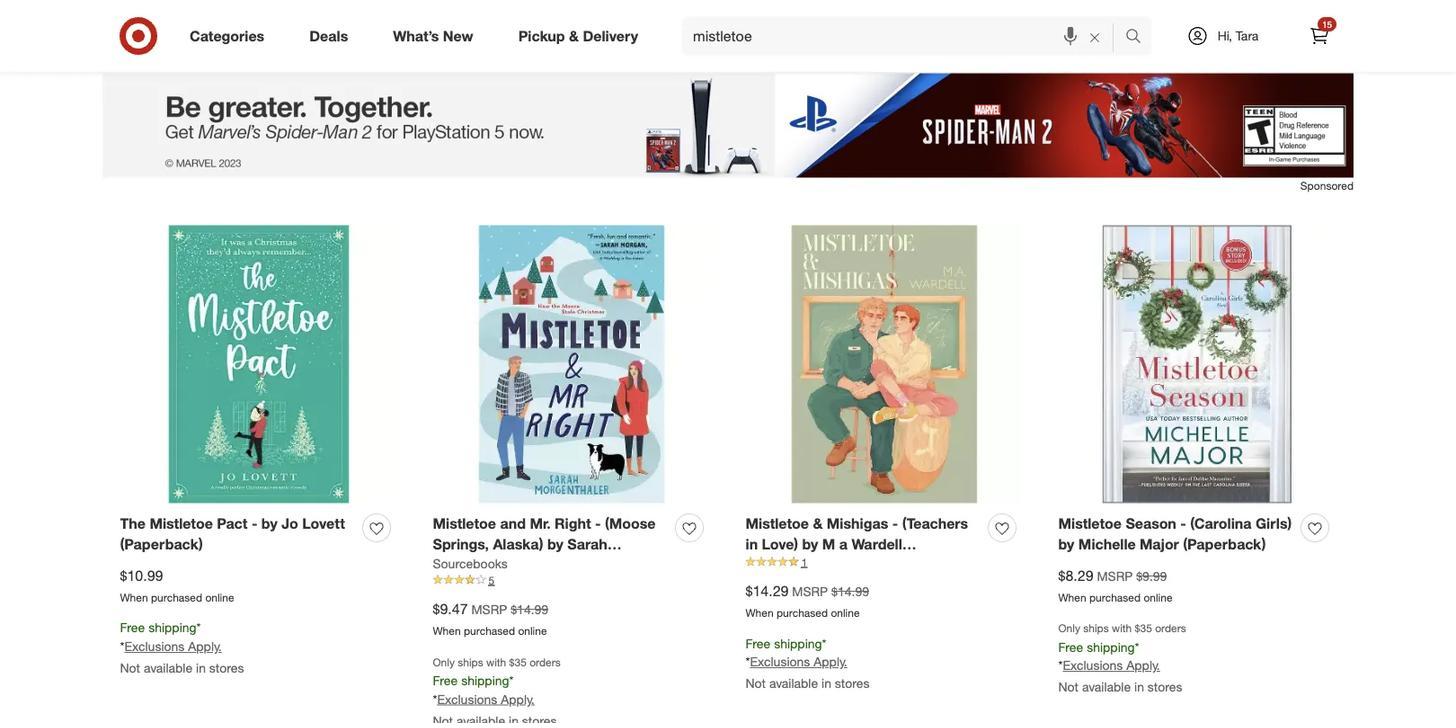 Task type: describe. For each thing, give the bounding box(es) containing it.
shipping inside 'free shipping * * exclusions apply.'
[[461, 672, 509, 688]]

the
[[120, 515, 146, 532]]

sponsored
[[1301, 179, 1354, 192]]

$9.99
[[1137, 568, 1168, 584]]

girls)
[[1256, 515, 1293, 532]]

available for $10.99
[[144, 660, 193, 676]]

search button
[[1118, 16, 1161, 59]]

- inside mistletoe and mr. right - (moose springs, alaska) by sarah morgenthaler (paperback)
[[595, 515, 601, 532]]

15
[[1323, 18, 1333, 30]]

hi, tara
[[1218, 28, 1259, 44]]

online inside the $10.99 when purchased online
[[205, 590, 234, 604]]

pickup & delivery link
[[503, 16, 661, 56]]

what's
[[393, 27, 439, 45]]

$35 for only ships with $35 orders
[[510, 655, 527, 668]]

advertisement region
[[103, 73, 1354, 178]]

love)
[[762, 535, 799, 553]]

pact
[[217, 515, 248, 532]]

mistletoe season - (carolina girls) by  michelle major (paperback) image
[[1059, 225, 1337, 503]]

mishigas
[[827, 515, 889, 532]]

shipping down the $10.99 when purchased online
[[148, 620, 197, 635]]

2 add to cart button from the left
[[433, 22, 507, 51]]

free shipping * * exclusions apply. not available in stores for $10.99
[[120, 620, 244, 676]]

2 cart from the left
[[478, 30, 499, 43]]

springs,
[[433, 535, 489, 553]]

$14.99 for morgenthaler
[[511, 601, 549, 617]]

1 add to cart button from the left
[[120, 22, 194, 51]]

stores for $14.29
[[835, 675, 870, 691]]

& for mistletoe
[[813, 515, 823, 532]]

online for $14.29
[[831, 606, 860, 619]]

what's new link
[[378, 16, 496, 56]]

mistletoe inside the mistletoe pact - by  jo lovett (paperback)
[[150, 515, 213, 532]]

what's new
[[393, 27, 474, 45]]

- inside 'mistletoe & mishigas - (teachers in love) by  m a wardell (paperback)'
[[893, 515, 899, 532]]

lovett
[[302, 515, 345, 532]]

shipping inside only ships with $35 orders free shipping * * exclusions apply. not available in stores
[[1087, 639, 1135, 654]]

(carolina
[[1191, 515, 1252, 532]]

by inside mistletoe and mr. right - (moose springs, alaska) by sarah morgenthaler (paperback)
[[548, 535, 564, 553]]

(paperback) inside the mistletoe pact - by  jo lovett (paperback)
[[120, 535, 203, 553]]

stores for $10.99
[[209, 660, 244, 676]]

sourcebooks link
[[433, 554, 508, 572]]

stores inside only ships with $35 orders free shipping * * exclusions apply. not available in stores
[[1148, 679, 1183, 695]]

shipping down $14.29 msrp $14.99 when purchased online
[[774, 635, 822, 651]]

deals
[[310, 27, 348, 45]]

sourcebooks
[[433, 555, 508, 571]]

1 add to cart from the left
[[128, 30, 186, 43]]

mistletoe & mishigas - (teachers in love) by  m a wardell (paperback)
[[746, 515, 969, 573]]

free down '$10.99'
[[120, 620, 145, 635]]

not for $14.29
[[746, 675, 766, 691]]

not inside only ships with $35 orders free shipping * * exclusions apply. not available in stores
[[1059, 679, 1079, 695]]

when inside the $10.99 when purchased online
[[120, 590, 148, 604]]

5 link
[[433, 572, 711, 588]]

$14.29
[[746, 582, 789, 599]]

in inside 'mistletoe & mishigas - (teachers in love) by  m a wardell (paperback)'
[[746, 535, 758, 553]]

msrp for $8.29
[[1097, 568, 1133, 584]]

exclusions inside 'free shipping * * exclusions apply.'
[[437, 691, 498, 707]]

3 add to cart from the left
[[754, 30, 812, 43]]

$8.29 msrp $9.99 when purchased online
[[1059, 567, 1173, 604]]

apply. inside 'free shipping * * exclusions apply.'
[[501, 691, 535, 707]]

(paperback) inside mistletoe and mr. right - (moose springs, alaska) by sarah morgenthaler (paperback)
[[529, 556, 612, 573]]

exclusions apply. link down $8.29 msrp $9.99 when purchased online
[[1063, 658, 1161, 673]]

categories
[[190, 27, 265, 45]]

4 add to cart from the left
[[1067, 30, 1125, 43]]

pickup & delivery
[[519, 27, 639, 45]]

(teachers
[[903, 515, 969, 532]]

orders for only ships with $35 orders
[[530, 655, 561, 668]]

purchased inside the $10.99 when purchased online
[[151, 590, 202, 604]]

2 add from the left
[[441, 30, 462, 43]]

available for $14.29
[[770, 675, 818, 691]]

with for only ships with $35 orders free shipping * * exclusions apply. not available in stores
[[1112, 622, 1132, 635]]

$9.47
[[433, 600, 468, 617]]

msrp for $9.47
[[472, 601, 507, 617]]

3 cart from the left
[[791, 30, 812, 43]]

1 cart from the left
[[165, 30, 186, 43]]

mistletoe and mr. right - (moose springs, alaska) by sarah morgenthaler (paperback) link
[[433, 513, 669, 573]]

2 add to cart from the left
[[441, 30, 499, 43]]

michelle
[[1079, 535, 1136, 553]]

apply. down $14.29 msrp $14.99 when purchased online
[[814, 654, 848, 670]]

exclusions apply. link down 'only ships with $35 orders'
[[437, 691, 535, 707]]

free inside 'free shipping * * exclusions apply.'
[[433, 672, 458, 688]]

$10.99 when purchased online
[[120, 567, 234, 604]]

free shipping * * exclusions apply.
[[433, 672, 535, 707]]

wardell
[[852, 535, 903, 553]]

4 add to cart button from the left
[[1059, 22, 1133, 51]]

mistletoe season - (carolina girls) by  michelle major (paperback)
[[1059, 515, 1293, 553]]

when for $8.29
[[1059, 590, 1087, 604]]



Task type: locate. For each thing, give the bounding box(es) containing it.
by left m
[[803, 535, 819, 553]]

0 vertical spatial only
[[1059, 622, 1081, 635]]

ships up 'free shipping * * exclusions apply.'
[[458, 655, 484, 668]]

0 horizontal spatial stores
[[209, 660, 244, 676]]

$35 inside only ships with $35 orders free shipping * * exclusions apply. not available in stores
[[1135, 622, 1153, 635]]

*
[[197, 620, 201, 635], [822, 635, 827, 651], [120, 638, 124, 654], [1135, 639, 1140, 654], [746, 654, 750, 670], [1059, 658, 1063, 673], [509, 672, 514, 688], [433, 691, 437, 707]]

0 horizontal spatial available
[[144, 660, 193, 676]]

purchased inside $8.29 msrp $9.99 when purchased online
[[1090, 590, 1141, 604]]

0 horizontal spatial $14.99
[[511, 601, 549, 617]]

mistletoe and mr. right - (moose springs, alaska) by sarah morgenthaler (paperback)
[[433, 515, 656, 573]]

when inside $14.29 msrp $14.99 when purchased online
[[746, 606, 774, 619]]

4 - from the left
[[1181, 515, 1187, 532]]

1 horizontal spatial ships
[[1084, 622, 1109, 635]]

1 horizontal spatial $14.99
[[832, 583, 870, 599]]

0 vertical spatial &
[[569, 27, 579, 45]]

3 add to cart button from the left
[[746, 22, 820, 51]]

4 add from the left
[[1067, 30, 1087, 43]]

new
[[443, 27, 474, 45]]

(paperback) inside mistletoe season - (carolina girls) by  michelle major (paperback)
[[1184, 535, 1267, 553]]

purchased for $14.29
[[777, 606, 828, 619]]

right
[[555, 515, 591, 532]]

pickup
[[519, 27, 565, 45]]

stores
[[209, 660, 244, 676], [835, 675, 870, 691], [1148, 679, 1183, 695]]

alaska)
[[493, 535, 544, 553]]

2 horizontal spatial msrp
[[1097, 568, 1133, 584]]

3 to from the left
[[777, 30, 788, 43]]

deals link
[[294, 16, 371, 56]]

mistletoe
[[150, 515, 213, 532], [433, 515, 496, 532], [746, 515, 809, 532], [1059, 515, 1122, 532]]

only for only ships with $35 orders
[[433, 655, 455, 668]]

1 to from the left
[[152, 30, 162, 43]]

& inside 'mistletoe & mishigas - (teachers in love) by  m a wardell (paperback)'
[[813, 515, 823, 532]]

1 horizontal spatial with
[[1112, 622, 1132, 635]]

online for $9.47
[[518, 624, 547, 637]]

5
[[489, 573, 495, 587]]

and
[[500, 515, 526, 532]]

- up wardell
[[893, 515, 899, 532]]

only
[[1059, 622, 1081, 635], [433, 655, 455, 668]]

when for $14.29
[[746, 606, 774, 619]]

& right 'pickup'
[[569, 27, 579, 45]]

in
[[746, 535, 758, 553], [196, 660, 206, 676], [822, 675, 832, 691], [1135, 679, 1145, 695]]

mistletoe up "springs,"
[[433, 515, 496, 532]]

(paperback) down the the
[[120, 535, 203, 553]]

orders for only ships with $35 orders free shipping * * exclusions apply. not available in stores
[[1156, 622, 1187, 635]]

4 mistletoe from the left
[[1059, 515, 1122, 532]]

(paperback)
[[120, 535, 203, 553], [1184, 535, 1267, 553], [529, 556, 612, 573], [746, 556, 829, 573]]

- inside mistletoe season - (carolina girls) by  michelle major (paperback)
[[1181, 515, 1187, 532]]

1 horizontal spatial free shipping * * exclusions apply. not available in stores
[[746, 635, 870, 691]]

1 add from the left
[[128, 30, 149, 43]]

available
[[144, 660, 193, 676], [770, 675, 818, 691], [1083, 679, 1131, 695]]

major
[[1140, 535, 1180, 553]]

apply. down 'only ships with $35 orders'
[[501, 691, 535, 707]]

1 horizontal spatial stores
[[835, 675, 870, 691]]

1 vertical spatial ships
[[458, 655, 484, 668]]

mistletoe & mishigas - (teachers in love) by  m a wardell (paperback) image
[[746, 225, 1024, 503]]

2 - from the left
[[595, 515, 601, 532]]

2 mistletoe from the left
[[433, 515, 496, 532]]

1 vertical spatial &
[[813, 515, 823, 532]]

msrp inside $9.47 msrp $14.99 when purchased online
[[472, 601, 507, 617]]

free
[[120, 620, 145, 635], [746, 635, 771, 651], [1059, 639, 1084, 654], [433, 672, 458, 688]]

-
[[252, 515, 258, 532], [595, 515, 601, 532], [893, 515, 899, 532], [1181, 515, 1187, 532]]

tara
[[1236, 28, 1259, 44]]

ships inside only ships with $35 orders free shipping * * exclusions apply. not available in stores
[[1084, 622, 1109, 635]]

season
[[1126, 515, 1177, 532]]

online down the mistletoe pact - by  jo lovett (paperback)
[[205, 590, 234, 604]]

2 horizontal spatial available
[[1083, 679, 1131, 695]]

online up 'only ships with $35 orders'
[[518, 624, 547, 637]]

apply. down $8.29 msrp $9.99 when purchased online
[[1127, 658, 1161, 673]]

add
[[128, 30, 149, 43], [441, 30, 462, 43], [754, 30, 775, 43], [1067, 30, 1087, 43]]

online for $8.29
[[1144, 590, 1173, 604]]

purchased up 'only ships with $35 orders'
[[464, 624, 515, 637]]

mistletoe inside mistletoe season - (carolina girls) by  michelle major (paperback)
[[1059, 515, 1122, 532]]

by inside mistletoe season - (carolina girls) by  michelle major (paperback)
[[1059, 535, 1075, 553]]

1 vertical spatial only
[[433, 655, 455, 668]]

the mistletoe pact - by  jo lovett (paperback) image
[[120, 225, 398, 503]]

mistletoe season - (carolina girls) by  michelle major (paperback) link
[[1059, 513, 1294, 554]]

with for only ships with $35 orders
[[487, 655, 507, 668]]

15 link
[[1300, 16, 1340, 56]]

cart
[[165, 30, 186, 43], [478, 30, 499, 43], [791, 30, 812, 43], [1104, 30, 1125, 43]]

&
[[569, 27, 579, 45], [813, 515, 823, 532]]

1 vertical spatial orders
[[530, 655, 561, 668]]

only down $8.29
[[1059, 622, 1081, 635]]

when inside $8.29 msrp $9.99 when purchased online
[[1059, 590, 1087, 604]]

0 vertical spatial $35
[[1135, 622, 1153, 635]]

add to cart
[[128, 30, 186, 43], [441, 30, 499, 43], [754, 30, 812, 43], [1067, 30, 1125, 43]]

1 horizontal spatial &
[[813, 515, 823, 532]]

3 mistletoe from the left
[[746, 515, 809, 532]]

1 - from the left
[[252, 515, 258, 532]]

exclusions down $8.29 msrp $9.99 when purchased online
[[1063, 658, 1123, 673]]

1 horizontal spatial not
[[746, 675, 766, 691]]

only up 'free shipping * * exclusions apply.'
[[433, 655, 455, 668]]

only ships with $35 orders free shipping * * exclusions apply. not available in stores
[[1059, 622, 1187, 695]]

1 vertical spatial $14.99
[[511, 601, 549, 617]]

$35 down $8.29 msrp $9.99 when purchased online
[[1135, 622, 1153, 635]]

0 horizontal spatial free shipping * * exclusions apply. not available in stores
[[120, 620, 244, 676]]

1 horizontal spatial only
[[1059, 622, 1081, 635]]

in inside only ships with $35 orders free shipping * * exclusions apply. not available in stores
[[1135, 679, 1145, 695]]

purchased
[[151, 590, 202, 604], [1090, 590, 1141, 604], [777, 606, 828, 619], [464, 624, 515, 637]]

msrp down 'michelle'
[[1097, 568, 1133, 584]]

0 horizontal spatial not
[[120, 660, 140, 676]]

3 add from the left
[[754, 30, 775, 43]]

when for $9.47
[[433, 624, 461, 637]]

exclusions down the $10.99 when purchased online
[[124, 638, 185, 654]]

ships for only ships with $35 orders
[[458, 655, 484, 668]]

to for first add to cart button from right
[[1090, 30, 1101, 43]]

hi,
[[1218, 28, 1233, 44]]

the mistletoe pact - by  jo lovett (paperback) link
[[120, 513, 356, 554]]

ships for only ships with $35 orders free shipping * * exclusions apply. not available in stores
[[1084, 622, 1109, 635]]

orders inside only ships with $35 orders free shipping * * exclusions apply. not available in stores
[[1156, 622, 1187, 635]]

$10.99
[[120, 567, 163, 584]]

apply.
[[188, 638, 222, 654], [814, 654, 848, 670], [1127, 658, 1161, 673], [501, 691, 535, 707]]

1
[[802, 555, 808, 569]]

apply. inside only ships with $35 orders free shipping * * exclusions apply. not available in stores
[[1127, 658, 1161, 673]]

delivery
[[583, 27, 639, 45]]

not for $10.99
[[120, 660, 140, 676]]

- inside the mistletoe pact - by  jo lovett (paperback)
[[252, 515, 258, 532]]

to for 3rd add to cart button from the left
[[777, 30, 788, 43]]

purchased down '$10.99'
[[151, 590, 202, 604]]

orders
[[1156, 622, 1187, 635], [530, 655, 561, 668]]

ships down $8.29 msrp $9.99 when purchased online
[[1084, 622, 1109, 635]]

to for first add to cart button
[[152, 30, 162, 43]]

online inside $8.29 msrp $9.99 when purchased online
[[1144, 590, 1173, 604]]

jo
[[282, 515, 298, 532]]

only for only ships with $35 orders free shipping * * exclusions apply. not available in stores
[[1059, 622, 1081, 635]]

0 horizontal spatial &
[[569, 27, 579, 45]]

$8.29
[[1059, 567, 1094, 584]]

when down $9.47
[[433, 624, 461, 637]]

1 horizontal spatial $35
[[1135, 622, 1153, 635]]

mistletoe and mr. right - (moose springs, alaska) by sarah morgenthaler (paperback) image
[[433, 225, 711, 503]]

mistletoe right the the
[[150, 515, 213, 532]]

with down $8.29 msrp $9.99 when purchased online
[[1112, 622, 1132, 635]]

online inside $9.47 msrp $14.99 when purchased online
[[518, 624, 547, 637]]

$14.99 down 5 link
[[511, 601, 549, 617]]

free down 'only ships with $35 orders'
[[433, 672, 458, 688]]

when inside $9.47 msrp $14.99 when purchased online
[[433, 624, 461, 637]]

exclusions inside only ships with $35 orders free shipping * * exclusions apply. not available in stores
[[1063, 658, 1123, 673]]

free down $8.29
[[1059, 639, 1084, 654]]

2 horizontal spatial not
[[1059, 679, 1079, 695]]

free shipping * * exclusions apply. not available in stores for $14.29
[[746, 635, 870, 691]]

3 - from the left
[[893, 515, 899, 532]]

a
[[840, 535, 848, 553]]

0 vertical spatial ships
[[1084, 622, 1109, 635]]

shipping down 'only ships with $35 orders'
[[461, 672, 509, 688]]

$35 for only ships with $35 orders free shipping * * exclusions apply. not available in stores
[[1135, 622, 1153, 635]]

exclusions apply. link
[[124, 638, 222, 654], [750, 654, 848, 670], [1063, 658, 1161, 673], [437, 691, 535, 707]]

2 horizontal spatial stores
[[1148, 679, 1183, 695]]

$14.29 msrp $14.99 when purchased online
[[746, 582, 870, 619]]

purchased inside $9.47 msrp $14.99 when purchased online
[[464, 624, 515, 637]]

0 vertical spatial with
[[1112, 622, 1132, 635]]

purchased down $14.29
[[777, 606, 828, 619]]

& up m
[[813, 515, 823, 532]]

$9.47 msrp $14.99 when purchased online
[[433, 600, 549, 637]]

morgenthaler
[[433, 556, 525, 573]]

0 horizontal spatial with
[[487, 655, 507, 668]]

0 horizontal spatial $35
[[510, 655, 527, 668]]

1 vertical spatial $35
[[510, 655, 527, 668]]

free shipping * * exclusions apply. not available in stores down $14.29 msrp $14.99 when purchased online
[[746, 635, 870, 691]]

$14.99 inside $9.47 msrp $14.99 when purchased online
[[511, 601, 549, 617]]

- up sarah
[[595, 515, 601, 532]]

msrp for $14.29
[[793, 583, 828, 599]]

mistletoe for mistletoe and mr. right - (moose springs, alaska) by sarah morgenthaler (paperback)
[[433, 515, 496, 532]]

not
[[120, 660, 140, 676], [746, 675, 766, 691], [1059, 679, 1079, 695]]

exclusions down 'only ships with $35 orders'
[[437, 691, 498, 707]]

shipping down $8.29 msrp $9.99 when purchased online
[[1087, 639, 1135, 654]]

4 cart from the left
[[1104, 30, 1125, 43]]

exclusions
[[124, 638, 185, 654], [750, 654, 811, 670], [1063, 658, 1123, 673], [437, 691, 498, 707]]

msrp
[[1097, 568, 1133, 584], [793, 583, 828, 599], [472, 601, 507, 617]]

purchased for $9.47
[[464, 624, 515, 637]]

apply. down the $10.99 when purchased online
[[188, 638, 222, 654]]

free inside only ships with $35 orders free shipping * * exclusions apply. not available in stores
[[1059, 639, 1084, 654]]

- right season
[[1181, 515, 1187, 532]]

(moose
[[605, 515, 656, 532]]

to for second add to cart button from the left
[[465, 30, 475, 43]]

exclusions apply. link down the $10.99 when purchased online
[[124, 638, 222, 654]]

0 vertical spatial $14.99
[[832, 583, 870, 599]]

4 to from the left
[[1090, 30, 1101, 43]]

1 link
[[746, 554, 1024, 570]]

to
[[152, 30, 162, 43], [465, 30, 475, 43], [777, 30, 788, 43], [1090, 30, 1101, 43]]

mistletoe up "love)"
[[746, 515, 809, 532]]

ships
[[1084, 622, 1109, 635], [458, 655, 484, 668]]

(paperback) inside 'mistletoe & mishigas - (teachers in love) by  m a wardell (paperback)'
[[746, 556, 829, 573]]

purchased inside $14.29 msrp $14.99 when purchased online
[[777, 606, 828, 619]]

only inside only ships with $35 orders free shipping * * exclusions apply. not available in stores
[[1059, 622, 1081, 635]]

msrp down 5
[[472, 601, 507, 617]]

when down $14.29
[[746, 606, 774, 619]]

online
[[205, 590, 234, 604], [1144, 590, 1173, 604], [831, 606, 860, 619], [518, 624, 547, 637]]

2 to from the left
[[465, 30, 475, 43]]

free down $14.29
[[746, 635, 771, 651]]

by inside 'mistletoe & mishigas - (teachers in love) by  m a wardell (paperback)'
[[803, 535, 819, 553]]

mistletoe inside mistletoe and mr. right - (moose springs, alaska) by sarah morgenthaler (paperback)
[[433, 515, 496, 532]]

$14.99
[[832, 583, 870, 599], [511, 601, 549, 617]]

$14.99 down 1 link
[[832, 583, 870, 599]]

by left jo
[[262, 515, 278, 532]]

$35
[[1135, 622, 1153, 635], [510, 655, 527, 668]]

0 horizontal spatial orders
[[530, 655, 561, 668]]

by inside the mistletoe pact - by  jo lovett (paperback)
[[262, 515, 278, 532]]

free shipping * * exclusions apply. not available in stores down the $10.99 when purchased online
[[120, 620, 244, 676]]

with inside only ships with $35 orders free shipping * * exclusions apply. not available in stores
[[1112, 622, 1132, 635]]

sarah
[[568, 535, 608, 553]]

shipping
[[148, 620, 197, 635], [774, 635, 822, 651], [1087, 639, 1135, 654], [461, 672, 509, 688]]

mistletoe for mistletoe & mishigas - (teachers in love) by  m a wardell (paperback)
[[746, 515, 809, 532]]

(paperback) down sarah
[[529, 556, 612, 573]]

1 horizontal spatial msrp
[[793, 583, 828, 599]]

(paperback) down (carolina
[[1184, 535, 1267, 553]]

mistletoe for mistletoe season - (carolina girls) by  michelle major (paperback)
[[1059, 515, 1122, 532]]

online down $9.99 at bottom right
[[1144, 590, 1173, 604]]

1 mistletoe from the left
[[150, 515, 213, 532]]

orders up 'free shipping * * exclusions apply.'
[[530, 655, 561, 668]]

- right pact on the left bottom
[[252, 515, 258, 532]]

$35 up 'free shipping * * exclusions apply.'
[[510, 655, 527, 668]]

1 horizontal spatial available
[[770, 675, 818, 691]]

purchased down $9.99 at bottom right
[[1090, 590, 1141, 604]]

when
[[120, 590, 148, 604], [1059, 590, 1087, 604], [746, 606, 774, 619], [433, 624, 461, 637]]

mistletoe inside 'mistletoe & mishigas - (teachers in love) by  m a wardell (paperback)'
[[746, 515, 809, 532]]

the mistletoe pact - by  jo lovett (paperback)
[[120, 515, 345, 553]]

online inside $14.29 msrp $14.99 when purchased online
[[831, 606, 860, 619]]

with up 'free shipping * * exclusions apply.'
[[487, 655, 507, 668]]

m
[[823, 535, 836, 553]]

1 horizontal spatial orders
[[1156, 622, 1187, 635]]

orders down $9.99 at bottom right
[[1156, 622, 1187, 635]]

online down 1 link
[[831, 606, 860, 619]]

exclusions down $14.29 msrp $14.99 when purchased online
[[750, 654, 811, 670]]

& for pickup
[[569, 27, 579, 45]]

available inside only ships with $35 orders free shipping * * exclusions apply. not available in stores
[[1083, 679, 1131, 695]]

0 horizontal spatial only
[[433, 655, 455, 668]]

msrp inside $14.29 msrp $14.99 when purchased online
[[793, 583, 828, 599]]

only ships with $35 orders
[[433, 655, 561, 668]]

mistletoe & mishigas - (teachers in love) by  m a wardell (paperback) link
[[746, 513, 982, 573]]

(paperback) down "love)"
[[746, 556, 829, 573]]

msrp inside $8.29 msrp $9.99 when purchased online
[[1097, 568, 1133, 584]]

1 vertical spatial with
[[487, 655, 507, 668]]

when down '$10.99'
[[120, 590, 148, 604]]

when down $8.29
[[1059, 590, 1087, 604]]

by down mr. at left bottom
[[548, 535, 564, 553]]

add to cart button
[[120, 22, 194, 51], [433, 22, 507, 51], [746, 22, 820, 51], [1059, 22, 1133, 51]]

mistletoe up 'michelle'
[[1059, 515, 1122, 532]]

0 vertical spatial orders
[[1156, 622, 1187, 635]]

msrp down 1
[[793, 583, 828, 599]]

by up $8.29
[[1059, 535, 1075, 553]]

purchased for $8.29
[[1090, 590, 1141, 604]]

$14.99 inside $14.29 msrp $14.99 when purchased online
[[832, 583, 870, 599]]

0 horizontal spatial ships
[[458, 655, 484, 668]]

free shipping * * exclusions apply. not available in stores
[[120, 620, 244, 676], [746, 635, 870, 691]]

categories link
[[174, 16, 287, 56]]

search
[[1118, 29, 1161, 46]]

0 horizontal spatial msrp
[[472, 601, 507, 617]]

with
[[1112, 622, 1132, 635], [487, 655, 507, 668]]

$14.99 for wardell
[[832, 583, 870, 599]]

mr.
[[530, 515, 551, 532]]

by
[[262, 515, 278, 532], [548, 535, 564, 553], [803, 535, 819, 553], [1059, 535, 1075, 553]]

What can we help you find? suggestions appear below search field
[[683, 16, 1130, 56]]

exclusions apply. link down $14.29 msrp $14.99 when purchased online
[[750, 654, 848, 670]]



Task type: vqa. For each thing, say whether or not it's contained in the screenshot.
"Sunset" to the middle
no



